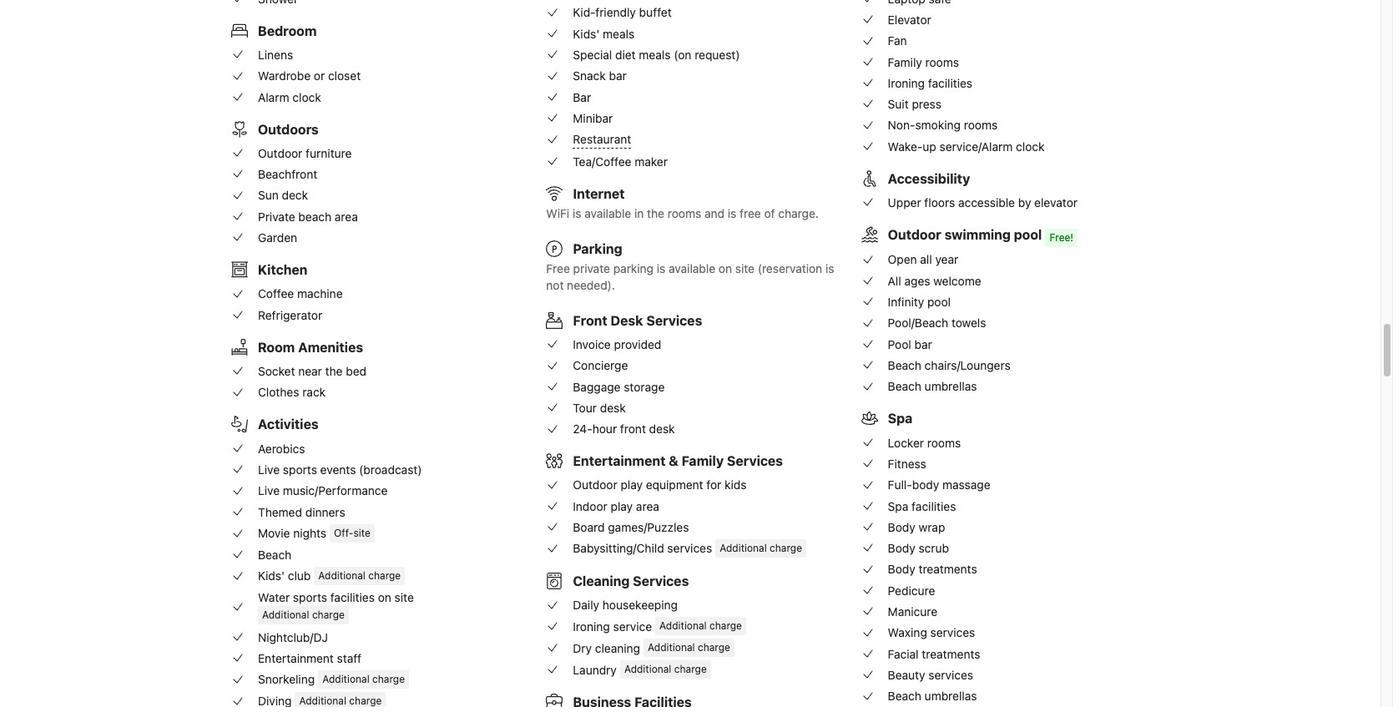 Task type: vqa. For each thing, say whether or not it's contained in the screenshot.


Task type: describe. For each thing, give the bounding box(es) containing it.
equipment
[[646, 478, 704, 492]]

water
[[258, 591, 290, 605]]

clothes rack
[[258, 385, 326, 399]]

0 horizontal spatial the
[[325, 364, 343, 378]]

up
[[923, 139, 937, 153]]

kitchen
[[258, 262, 308, 277]]

infinity pool
[[888, 295, 951, 309]]

special diet meals (on request)
[[573, 47, 740, 62]]

themed dinners
[[258, 505, 345, 519]]

1 horizontal spatial family
[[888, 55, 923, 69]]

aerobics
[[258, 441, 305, 456]]

snorkeling additional charge
[[258, 672, 405, 686]]

2 vertical spatial services
[[633, 574, 689, 589]]

bar for pool bar
[[915, 337, 933, 351]]

movie nights off-site
[[258, 526, 371, 540]]

ironing service additional charge
[[573, 619, 742, 634]]

front
[[573, 313, 608, 328]]

area for indoor play area
[[636, 499, 660, 513]]

front
[[620, 422, 646, 436]]

all
[[888, 274, 902, 288]]

kids' meals
[[573, 26, 635, 41]]

snack
[[573, 69, 606, 83]]

2 beach umbrellas from the top
[[888, 689, 977, 703]]

2 umbrellas from the top
[[925, 689, 977, 703]]

live for live music/performance
[[258, 484, 280, 498]]

laundry additional charge
[[573, 663, 707, 677]]

parking
[[573, 241, 623, 256]]

private
[[573, 261, 610, 275]]

refrigerator
[[258, 308, 322, 322]]

additional inside "laundry additional charge"
[[624, 663, 672, 676]]

rooms right locker
[[928, 436, 961, 450]]

services for beauty
[[929, 668, 974, 682]]

family rooms
[[888, 55, 959, 69]]

nights
[[293, 526, 327, 540]]

additional inside water sports facilities on site additional charge
[[262, 609, 309, 621]]

music/performance
[[283, 484, 388, 498]]

live for live sports events (broadcast)
[[258, 463, 280, 477]]

locker
[[888, 436, 924, 450]]

charge inside snorkeling additional charge
[[372, 673, 405, 685]]

ironing facilities
[[888, 76, 973, 90]]

bar for snack bar
[[609, 69, 627, 83]]

facilities inside water sports facilities on site additional charge
[[330, 591, 375, 605]]

wifi is available in the rooms and is free of charge.
[[546, 206, 819, 220]]

ironing for ironing facilities
[[888, 76, 925, 90]]

services for babysitting/child
[[668, 541, 712, 556]]

pool/beach
[[888, 316, 949, 330]]

wake-up service/alarm clock
[[888, 139, 1045, 153]]

machine
[[297, 287, 343, 301]]

alarm
[[258, 90, 289, 104]]

play for outdoor
[[621, 478, 643, 492]]

dinners
[[305, 505, 345, 519]]

body scrub
[[888, 541, 949, 555]]

year
[[936, 252, 959, 267]]

pool bar
[[888, 337, 933, 351]]

accessible
[[959, 195, 1015, 210]]

waxing
[[888, 626, 928, 640]]

24-
[[573, 422, 593, 436]]

daily
[[573, 598, 600, 612]]

(reservation
[[758, 261, 823, 275]]

outdoor for outdoor swimming pool
[[888, 227, 942, 242]]

&
[[669, 454, 679, 469]]

board games/puzzles
[[573, 520, 689, 534]]

entertainment & family services
[[573, 454, 783, 469]]

private
[[258, 209, 295, 224]]

activities
[[258, 417, 319, 432]]

additional inside ironing service additional charge
[[660, 620, 707, 632]]

free!
[[1050, 231, 1074, 244]]

charge inside babysitting/child services additional charge
[[770, 542, 802, 555]]

spa facilities
[[888, 499, 956, 513]]

or
[[314, 69, 325, 83]]

body
[[912, 478, 940, 492]]

manicure
[[888, 605, 938, 619]]

parking
[[614, 261, 654, 275]]

1 horizontal spatial meals
[[639, 47, 671, 62]]

wardrobe or closet
[[258, 69, 361, 83]]

kid-
[[573, 5, 596, 19]]

maker
[[635, 154, 668, 168]]

additional inside kids' club additional charge
[[318, 569, 366, 582]]

off-
[[334, 527, 354, 539]]

in
[[635, 206, 644, 220]]

internet
[[573, 186, 625, 201]]

chairs/loungers
[[925, 358, 1011, 372]]

outdoors
[[258, 121, 319, 137]]

tour
[[573, 401, 597, 415]]

hour
[[593, 422, 617, 436]]

rooms up service/alarm
[[964, 118, 998, 132]]

socket
[[258, 364, 295, 378]]

is right and
[[728, 206, 737, 220]]

waxing services
[[888, 626, 976, 640]]

housekeeping
[[603, 598, 678, 612]]

1 umbrellas from the top
[[925, 379, 977, 393]]

themed
[[258, 505, 302, 519]]

available inside free private parking is available on site (reservation is not needed).
[[669, 261, 716, 275]]

locker rooms
[[888, 436, 961, 450]]

non-smoking rooms
[[888, 118, 998, 132]]

front desk services
[[573, 313, 703, 328]]

play for indoor
[[611, 499, 633, 513]]

wardrobe
[[258, 69, 311, 83]]

swimming
[[945, 227, 1011, 242]]

coffee
[[258, 287, 294, 301]]

invoice
[[573, 337, 611, 351]]

0 vertical spatial services
[[647, 313, 703, 328]]

kids
[[725, 478, 747, 492]]

entertainment for entertainment staff
[[258, 651, 334, 665]]

rooms up ironing facilities
[[926, 55, 959, 69]]

facilities for ironing facilities
[[928, 76, 973, 90]]

on inside free private parking is available on site (reservation is not needed).
[[719, 261, 732, 275]]

suit
[[888, 97, 909, 111]]

full-body massage
[[888, 478, 991, 492]]

free
[[740, 206, 761, 220]]

site inside free private parking is available on site (reservation is not needed).
[[735, 261, 755, 275]]

additional inside snorkeling additional charge
[[322, 673, 370, 685]]

accessibility
[[888, 171, 971, 186]]



Task type: locate. For each thing, give the bounding box(es) containing it.
services up provided
[[647, 313, 703, 328]]

body for body wrap
[[888, 520, 916, 534]]

additional charge
[[299, 695, 382, 707]]

upper
[[888, 195, 922, 210]]

pool up pool/beach towels
[[928, 295, 951, 309]]

is right parking
[[657, 261, 666, 275]]

concierge
[[573, 358, 628, 373]]

sports down club
[[293, 591, 327, 605]]

2 horizontal spatial outdoor
[[888, 227, 942, 242]]

0 vertical spatial the
[[647, 206, 665, 220]]

spa down full-
[[888, 499, 909, 513]]

suit press
[[888, 97, 942, 111]]

umbrellas
[[925, 379, 977, 393], [925, 689, 977, 703]]

minibar
[[573, 111, 613, 125]]

area for private beach area
[[335, 209, 358, 224]]

2 vertical spatial body
[[888, 562, 916, 577]]

1 vertical spatial services
[[727, 454, 783, 469]]

charge
[[770, 542, 802, 555], [368, 569, 401, 582], [312, 609, 345, 621], [710, 620, 742, 632], [698, 642, 731, 654], [674, 663, 707, 676], [372, 673, 405, 685], [349, 695, 382, 707]]

additional up water sports facilities on site additional charge
[[318, 569, 366, 582]]

1 horizontal spatial desk
[[649, 422, 675, 436]]

outdoor up open all year
[[888, 227, 942, 242]]

1 beach umbrellas from the top
[[888, 379, 977, 393]]

0 vertical spatial kids'
[[573, 26, 600, 41]]

diet
[[615, 47, 636, 62]]

0 vertical spatial facilities
[[928, 76, 973, 90]]

pool
[[1014, 227, 1042, 242], [928, 295, 951, 309]]

additional down ironing service additional charge
[[648, 642, 695, 654]]

wrap
[[919, 520, 946, 534]]

services down facial treatments
[[929, 668, 974, 682]]

sports for events
[[283, 463, 317, 477]]

on down and
[[719, 261, 732, 275]]

socket near the bed
[[258, 364, 367, 378]]

rooms
[[926, 55, 959, 69], [964, 118, 998, 132], [668, 206, 702, 220], [928, 436, 961, 450]]

press
[[912, 97, 942, 111]]

services down games/puzzles
[[668, 541, 712, 556]]

0 vertical spatial family
[[888, 55, 923, 69]]

kids' up "water"
[[258, 569, 285, 583]]

meals left (on
[[639, 47, 671, 62]]

0 horizontal spatial on
[[378, 591, 392, 605]]

body up the pedicure
[[888, 562, 916, 577]]

entertainment for entertainment & family services
[[573, 454, 666, 469]]

sports
[[283, 463, 317, 477], [293, 591, 327, 605]]

0 vertical spatial sports
[[283, 463, 317, 477]]

1 vertical spatial ironing
[[573, 619, 610, 634]]

1 vertical spatial pool
[[928, 295, 951, 309]]

1 horizontal spatial clock
[[1016, 139, 1045, 153]]

is right (reservation
[[826, 261, 835, 275]]

kids'
[[573, 26, 600, 41], [258, 569, 285, 583]]

ironing down daily
[[573, 619, 610, 634]]

1 horizontal spatial available
[[669, 261, 716, 275]]

bedroom
[[258, 23, 317, 38]]

3 body from the top
[[888, 562, 916, 577]]

facilities for spa facilities
[[912, 499, 956, 513]]

body for body scrub
[[888, 541, 916, 555]]

0 vertical spatial services
[[668, 541, 712, 556]]

indoor play area
[[573, 499, 660, 513]]

0 horizontal spatial family
[[682, 454, 724, 469]]

1 vertical spatial site
[[354, 527, 371, 539]]

additional down dry cleaning additional charge
[[624, 663, 672, 676]]

available down 'wifi is available in the rooms and is free of charge.'
[[669, 261, 716, 275]]

beach
[[298, 209, 332, 224]]

beach chairs/loungers
[[888, 358, 1011, 372]]

area up games/puzzles
[[636, 499, 660, 513]]

body for body treatments
[[888, 562, 916, 577]]

events
[[320, 463, 356, 477]]

additional up dry cleaning additional charge
[[660, 620, 707, 632]]

furniture
[[306, 146, 352, 160]]

elevator
[[1035, 195, 1078, 210]]

0 vertical spatial meals
[[603, 26, 635, 41]]

additional inside dry cleaning additional charge
[[648, 642, 695, 654]]

0 vertical spatial desk
[[600, 401, 626, 415]]

facilities down kids' club additional charge
[[330, 591, 375, 605]]

additional down the kids
[[720, 542, 767, 555]]

desk
[[600, 401, 626, 415], [649, 422, 675, 436]]

the right in
[[647, 206, 665, 220]]

play up the indoor play area on the left
[[621, 478, 643, 492]]

family up for
[[682, 454, 724, 469]]

(broadcast)
[[359, 463, 422, 477]]

kids' for kids' meals
[[573, 26, 600, 41]]

spa for spa
[[888, 411, 913, 426]]

body
[[888, 520, 916, 534], [888, 541, 916, 555], [888, 562, 916, 577]]

kid-friendly buffet
[[573, 5, 672, 19]]

outdoor up the beachfront
[[258, 146, 303, 160]]

near
[[298, 364, 322, 378]]

2 body from the top
[[888, 541, 916, 555]]

area right 'beach' at left top
[[335, 209, 358, 224]]

spa up locker
[[888, 411, 913, 426]]

tea/coffee maker
[[573, 154, 668, 168]]

garden
[[258, 231, 297, 245]]

0 horizontal spatial meals
[[603, 26, 635, 41]]

ironing up suit
[[888, 76, 925, 90]]

storage
[[624, 380, 665, 394]]

family down 'fan'
[[888, 55, 923, 69]]

buffet
[[639, 5, 672, 19]]

entertainment staff
[[258, 651, 362, 665]]

not
[[546, 278, 564, 292]]

site down kids' club additional charge
[[395, 591, 414, 605]]

kids' club additional charge
[[258, 569, 401, 583]]

clock right service/alarm
[[1016, 139, 1045, 153]]

site inside water sports facilities on site additional charge
[[395, 591, 414, 605]]

0 horizontal spatial pool
[[928, 295, 951, 309]]

sports for facilities
[[293, 591, 327, 605]]

0 vertical spatial ironing
[[888, 76, 925, 90]]

0 vertical spatial on
[[719, 261, 732, 275]]

0 horizontal spatial kids'
[[258, 569, 285, 583]]

1 vertical spatial umbrellas
[[925, 689, 977, 703]]

1 horizontal spatial the
[[647, 206, 665, 220]]

entertainment down nightclub/dj on the left bottom of the page
[[258, 651, 334, 665]]

invoice provided
[[573, 337, 662, 351]]

daily housekeeping
[[573, 598, 678, 612]]

1 vertical spatial body
[[888, 541, 916, 555]]

outdoor furniture
[[258, 146, 352, 160]]

1 vertical spatial services
[[931, 626, 976, 640]]

0 vertical spatial spa
[[888, 411, 913, 426]]

1 vertical spatial clock
[[1016, 139, 1045, 153]]

welcome
[[934, 274, 982, 288]]

0 vertical spatial treatments
[[919, 562, 978, 577]]

2 vertical spatial outdoor
[[573, 478, 618, 492]]

facial treatments
[[888, 647, 981, 661]]

0 horizontal spatial clock
[[293, 90, 321, 104]]

0 vertical spatial entertainment
[[573, 454, 666, 469]]

0 vertical spatial live
[[258, 463, 280, 477]]

outdoor
[[258, 146, 303, 160], [888, 227, 942, 242], [573, 478, 618, 492]]

1 vertical spatial beach umbrellas
[[888, 689, 977, 703]]

1 horizontal spatial outdoor
[[573, 478, 618, 492]]

additional inside babysitting/child services additional charge
[[720, 542, 767, 555]]

closet
[[328, 69, 361, 83]]

0 horizontal spatial ironing
[[573, 619, 610, 634]]

1 vertical spatial meals
[[639, 47, 671, 62]]

2 vertical spatial services
[[929, 668, 974, 682]]

desk down baggage storage
[[600, 401, 626, 415]]

1 vertical spatial outdoor
[[888, 227, 942, 242]]

1 spa from the top
[[888, 411, 913, 426]]

0 vertical spatial site
[[735, 261, 755, 275]]

kids' for kids' club additional charge
[[258, 569, 285, 583]]

sun
[[258, 188, 279, 202]]

2 horizontal spatial site
[[735, 261, 755, 275]]

dry cleaning additional charge
[[573, 641, 731, 655]]

1 body from the top
[[888, 520, 916, 534]]

smoking
[[916, 118, 961, 132]]

2 vertical spatial site
[[395, 591, 414, 605]]

spa
[[888, 411, 913, 426], [888, 499, 909, 513]]

beach
[[888, 358, 922, 372], [888, 379, 922, 393], [258, 548, 292, 562], [888, 689, 922, 703]]

outdoor up indoor at the left bottom of the page
[[573, 478, 618, 492]]

1 horizontal spatial entertainment
[[573, 454, 666, 469]]

dry
[[573, 641, 592, 655]]

0 horizontal spatial site
[[354, 527, 371, 539]]

outdoor for outdoor play equipment for kids
[[573, 478, 618, 492]]

1 vertical spatial desk
[[649, 422, 675, 436]]

0 vertical spatial beach umbrellas
[[888, 379, 977, 393]]

0 vertical spatial outdoor
[[258, 146, 303, 160]]

bar down pool/beach
[[915, 337, 933, 351]]

fitness
[[888, 457, 927, 471]]

charge inside ironing service additional charge
[[710, 620, 742, 632]]

0 vertical spatial umbrellas
[[925, 379, 977, 393]]

upper floors accessible by elevator
[[888, 195, 1078, 210]]

0 horizontal spatial entertainment
[[258, 651, 334, 665]]

outdoor for outdoor furniture
[[258, 146, 303, 160]]

beach umbrellas down the beach chairs/loungers
[[888, 379, 977, 393]]

live down aerobics
[[258, 463, 280, 477]]

on down kids' club additional charge
[[378, 591, 392, 605]]

0 horizontal spatial bar
[[609, 69, 627, 83]]

1 horizontal spatial ironing
[[888, 76, 925, 90]]

1 vertical spatial kids'
[[258, 569, 285, 583]]

treatments down waxing services
[[922, 647, 981, 661]]

wake-
[[888, 139, 923, 153]]

1 horizontal spatial area
[[636, 499, 660, 513]]

body down body wrap
[[888, 541, 916, 555]]

1 vertical spatial the
[[325, 364, 343, 378]]

available down the internet
[[585, 206, 631, 220]]

1 horizontal spatial bar
[[915, 337, 933, 351]]

desk right front
[[649, 422, 675, 436]]

amenities
[[298, 340, 363, 355]]

bar down the diet
[[609, 69, 627, 83]]

restaurant
[[573, 132, 632, 146]]

all
[[920, 252, 932, 267]]

facilities up wrap
[[912, 499, 956, 513]]

service
[[613, 619, 652, 634]]

charge inside dry cleaning additional charge
[[698, 642, 731, 654]]

site inside the movie nights off-site
[[354, 527, 371, 539]]

special
[[573, 47, 612, 62]]

0 horizontal spatial available
[[585, 206, 631, 220]]

area
[[335, 209, 358, 224], [636, 499, 660, 513]]

1 vertical spatial family
[[682, 454, 724, 469]]

1 horizontal spatial site
[[395, 591, 414, 605]]

services up the kids
[[727, 454, 783, 469]]

1 vertical spatial facilities
[[912, 499, 956, 513]]

2 spa from the top
[[888, 499, 909, 513]]

2 vertical spatial facilities
[[330, 591, 375, 605]]

outdoor swimming pool
[[888, 227, 1042, 242]]

additional down "water"
[[262, 609, 309, 621]]

1 live from the top
[[258, 463, 280, 477]]

body up the body scrub
[[888, 520, 916, 534]]

treatments for body treatments
[[919, 562, 978, 577]]

babysitting/child
[[573, 541, 664, 556]]

1 vertical spatial entertainment
[[258, 651, 334, 665]]

1 horizontal spatial on
[[719, 261, 732, 275]]

beach umbrellas down "beauty services"
[[888, 689, 977, 703]]

1 vertical spatial sports
[[293, 591, 327, 605]]

water sports facilities on site additional charge
[[258, 591, 414, 621]]

treatments for facial treatments
[[922, 647, 981, 661]]

ironing for ironing service additional charge
[[573, 619, 610, 634]]

sports inside water sports facilities on site additional charge
[[293, 591, 327, 605]]

infinity
[[888, 295, 925, 309]]

fan
[[888, 34, 907, 48]]

services up housekeeping
[[633, 574, 689, 589]]

live up themed
[[258, 484, 280, 498]]

treatments down scrub
[[919, 562, 978, 577]]

charge inside "laundry additional charge"
[[674, 663, 707, 676]]

free
[[546, 261, 570, 275]]

1 vertical spatial available
[[669, 261, 716, 275]]

2 live from the top
[[258, 484, 280, 498]]

baggage storage
[[573, 380, 665, 394]]

services for waxing
[[931, 626, 976, 640]]

0 horizontal spatial desk
[[600, 401, 626, 415]]

charge inside kids' club additional charge
[[368, 569, 401, 582]]

1 vertical spatial bar
[[915, 337, 933, 351]]

provided
[[614, 337, 662, 351]]

0 vertical spatial area
[[335, 209, 358, 224]]

umbrellas down the beach chairs/loungers
[[925, 379, 977, 393]]

1 vertical spatial live
[[258, 484, 280, 498]]

clock
[[293, 90, 321, 104], [1016, 139, 1045, 153]]

0 vertical spatial available
[[585, 206, 631, 220]]

charge inside water sports facilities on site additional charge
[[312, 609, 345, 621]]

additional down snorkeling additional charge
[[299, 695, 347, 707]]

site down music/performance
[[354, 527, 371, 539]]

meals down friendly at the top left of page
[[603, 26, 635, 41]]

1 horizontal spatial kids'
[[573, 26, 600, 41]]

kids' down kid-
[[573, 26, 600, 41]]

on inside water sports facilities on site additional charge
[[378, 591, 392, 605]]

pedicure
[[888, 583, 935, 598]]

clock down wardrobe or closet
[[293, 90, 321, 104]]

free private parking is available on site (reservation is not needed).
[[546, 261, 835, 292]]

services up facial treatments
[[931, 626, 976, 640]]

is right wifi
[[573, 206, 582, 220]]

additional
[[720, 542, 767, 555], [318, 569, 366, 582], [262, 609, 309, 621], [660, 620, 707, 632], [648, 642, 695, 654], [624, 663, 672, 676], [322, 673, 370, 685], [299, 695, 347, 707]]

0 vertical spatial body
[[888, 520, 916, 534]]

sun deck
[[258, 188, 308, 202]]

tour desk
[[573, 401, 626, 415]]

play up board games/puzzles
[[611, 499, 633, 513]]

1 vertical spatial play
[[611, 499, 633, 513]]

rooms left and
[[668, 206, 702, 220]]

0 horizontal spatial area
[[335, 209, 358, 224]]

elevator
[[888, 12, 932, 27]]

facilities up press
[[928, 76, 973, 90]]

charge.
[[778, 206, 819, 220]]

1 vertical spatial on
[[378, 591, 392, 605]]

treatments
[[919, 562, 978, 577], [922, 647, 981, 661]]

towels
[[952, 316, 987, 330]]

0 vertical spatial clock
[[293, 90, 321, 104]]

beauty services
[[888, 668, 974, 682]]

private beach area
[[258, 209, 358, 224]]

wifi
[[546, 206, 570, 220]]

request)
[[695, 47, 740, 62]]

additional down staff
[[322, 673, 370, 685]]

0 vertical spatial pool
[[1014, 227, 1042, 242]]

services
[[647, 313, 703, 328], [727, 454, 783, 469], [633, 574, 689, 589]]

by
[[1019, 195, 1032, 210]]

0 vertical spatial bar
[[609, 69, 627, 83]]

1 vertical spatial spa
[[888, 499, 909, 513]]

0 horizontal spatial outdoor
[[258, 146, 303, 160]]

0 vertical spatial play
[[621, 478, 643, 492]]

spa for spa facilities
[[888, 499, 909, 513]]

the left bed
[[325, 364, 343, 378]]

pool down 'by'
[[1014, 227, 1042, 242]]

meals
[[603, 26, 635, 41], [639, 47, 671, 62]]

site left (reservation
[[735, 261, 755, 275]]

entertainment down 24-hour front desk
[[573, 454, 666, 469]]

umbrellas down "beauty services"
[[925, 689, 977, 703]]

1 horizontal spatial pool
[[1014, 227, 1042, 242]]

1 vertical spatial treatments
[[922, 647, 981, 661]]

live music/performance
[[258, 484, 388, 498]]

sports down aerobics
[[283, 463, 317, 477]]

1 vertical spatial area
[[636, 499, 660, 513]]



